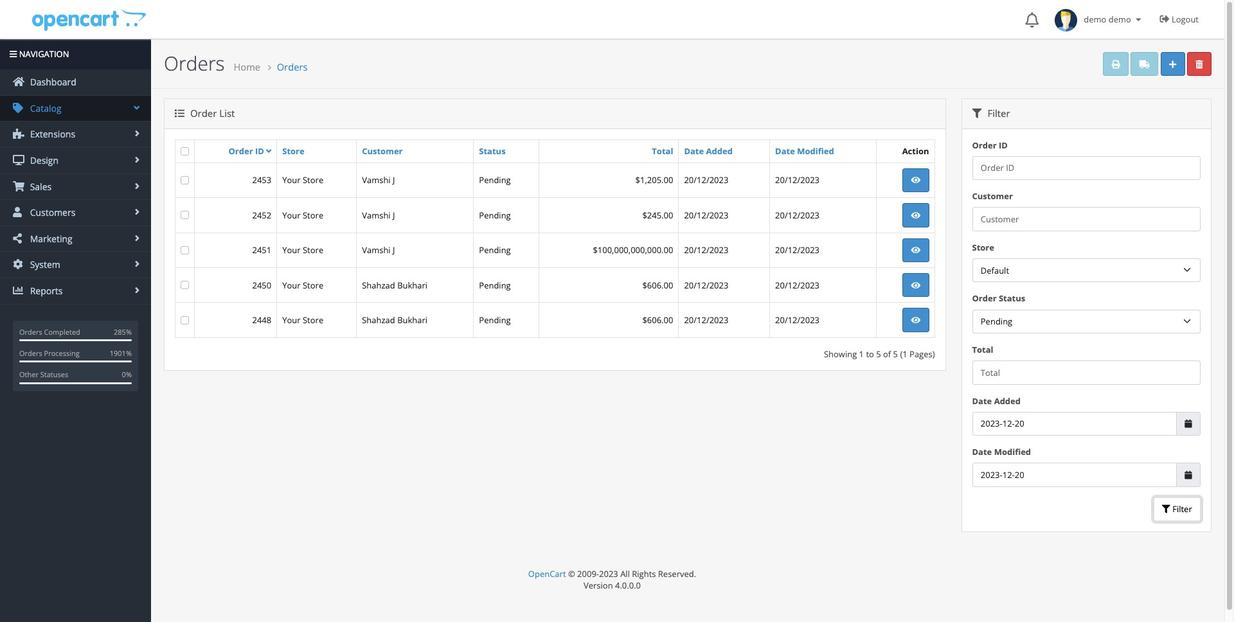 Task type: locate. For each thing, give the bounding box(es) containing it.
None checkbox
[[181, 147, 189, 155], [181, 211, 189, 220], [181, 246, 189, 255], [181, 316, 189, 325], [181, 147, 189, 155], [181, 211, 189, 220], [181, 246, 189, 255], [181, 316, 189, 325]]

0 vertical spatial bukhari
[[398, 280, 428, 291]]

0 horizontal spatial demo
[[1085, 14, 1107, 25]]

date modified link
[[776, 145, 835, 157]]

sales
[[28, 180, 52, 193]]

4 your store from the top
[[283, 280, 324, 291]]

3 vamshi j from the top
[[362, 245, 395, 256]]

home link
[[234, 60, 261, 73]]

1 vertical spatial modified
[[995, 446, 1032, 458]]

filter down calendar image
[[1171, 504, 1193, 515]]

store
[[283, 145, 305, 157], [303, 175, 324, 186], [303, 210, 324, 221], [973, 242, 995, 253], [303, 245, 324, 256], [303, 280, 324, 291], [303, 315, 324, 326]]

2023
[[599, 569, 619, 580]]

0 vertical spatial added
[[707, 145, 733, 157]]

2448
[[252, 315, 272, 326]]

1 vertical spatial $606.00
[[643, 315, 674, 326]]

design
[[28, 154, 59, 167]]

0 horizontal spatial filter
[[986, 107, 1011, 120]]

0 vertical spatial shahzad bukhari
[[362, 280, 428, 291]]

orders completed
[[19, 327, 80, 337]]

j for 2451
[[393, 245, 395, 256]]

Date Added text field
[[973, 412, 1178, 436]]

Date Modified text field
[[973, 463, 1178, 487]]

5 your store from the top
[[283, 315, 324, 326]]

view image for $100,000,000,000.00
[[912, 246, 921, 255]]

0 vertical spatial view image
[[912, 211, 921, 220]]

store down the store 'link'
[[303, 175, 324, 186]]

your right 2452
[[283, 210, 301, 221]]

0 vertical spatial $606.00
[[643, 280, 674, 291]]

store right order id link
[[283, 145, 305, 157]]

3 your store from the top
[[283, 245, 324, 256]]

None checkbox
[[181, 176, 189, 185], [181, 281, 189, 290], [181, 176, 189, 185], [181, 281, 189, 290]]

store for 2451
[[303, 245, 324, 256]]

to
[[867, 348, 875, 360]]

5 left the (1
[[894, 348, 899, 360]]

added
[[707, 145, 733, 157], [995, 395, 1021, 407]]

your right the 2451
[[283, 245, 301, 256]]

status
[[479, 145, 506, 157], [999, 293, 1026, 304]]

catalog
[[28, 102, 61, 114]]

0 vertical spatial total
[[652, 145, 674, 157]]

$100,000,000,000.00
[[593, 245, 674, 256]]

order
[[190, 107, 217, 120], [973, 139, 997, 151], [229, 145, 253, 157], [973, 293, 997, 304]]

extensions
[[28, 128, 75, 140]]

2 shahzad from the top
[[362, 315, 395, 326]]

1 horizontal spatial customer
[[973, 191, 1014, 202]]

showing 1 to 5 of 5 (1 pages)
[[825, 348, 936, 360]]

orders for orders completed
[[19, 327, 42, 337]]

5 pending from the top
[[479, 315, 511, 326]]

2451
[[252, 245, 272, 256]]

2 your from the top
[[283, 210, 301, 221]]

0 horizontal spatial date modified
[[776, 145, 835, 157]]

filter image
[[1163, 506, 1171, 514]]

1 j from the top
[[393, 175, 395, 186]]

1 bukhari from the top
[[398, 280, 428, 291]]

bars image
[[10, 50, 17, 59]]

1 vertical spatial vamshi
[[362, 210, 391, 221]]

marketing link
[[0, 226, 151, 252]]

1 shahzad from the top
[[362, 280, 395, 291]]

cog image
[[13, 259, 24, 270]]

2 demo from the left
[[1109, 14, 1132, 25]]

your down the store 'link'
[[283, 175, 301, 186]]

dashboard link
[[0, 70, 151, 95]]

design link
[[0, 148, 151, 173]]

j for 2453
[[393, 175, 395, 186]]

2 vamshi from the top
[[362, 210, 391, 221]]

view image for $606.00
[[912, 316, 921, 325]]

0 vertical spatial j
[[393, 175, 395, 186]]

2452
[[252, 210, 272, 221]]

$606.00
[[643, 280, 674, 291], [643, 315, 674, 326]]

3 your from the top
[[283, 245, 301, 256]]

reserved.
[[659, 569, 697, 580]]

shopping cart image
[[13, 181, 24, 191]]

1 vertical spatial added
[[995, 395, 1021, 407]]

filter inside button
[[1171, 504, 1193, 515]]

store right 2450
[[303, 280, 324, 291]]

shahzad bukhari for 2450
[[362, 280, 428, 291]]

2 j from the top
[[393, 210, 395, 221]]

logout link
[[1151, 0, 1212, 39]]

1 vertical spatial view image
[[912, 316, 921, 325]]

2 $606.00 from the top
[[643, 315, 674, 326]]

1 view image from the top
[[912, 176, 921, 185]]

1 horizontal spatial filter
[[1171, 504, 1193, 515]]

sign out alt image
[[1161, 14, 1170, 24]]

vamshi j for 2453
[[362, 175, 395, 186]]

0 vertical spatial filter
[[986, 107, 1011, 120]]

store link
[[283, 145, 305, 157]]

j for 2452
[[393, 210, 395, 221]]

1 vertical spatial shahzad
[[362, 315, 395, 326]]

completed
[[44, 327, 80, 337]]

orders for orders link
[[277, 60, 308, 73]]

id
[[999, 139, 1008, 151], [255, 145, 264, 157]]

total up the $1,205.00
[[652, 145, 674, 157]]

1 vertical spatial vamshi j
[[362, 210, 395, 221]]

store for 2448
[[303, 315, 324, 326]]

0 vertical spatial vamshi j
[[362, 175, 395, 186]]

orders
[[164, 50, 225, 77], [277, 60, 308, 73], [19, 327, 42, 337], [19, 349, 42, 358]]

shahzad bukhari
[[362, 280, 428, 291], [362, 315, 428, 326]]

1 horizontal spatial id
[[999, 139, 1008, 151]]

1 horizontal spatial demo
[[1109, 14, 1132, 25]]

shahzad
[[362, 280, 395, 291], [362, 315, 395, 326]]

filter for filter image
[[1171, 504, 1193, 515]]

order id link
[[229, 145, 272, 157]]

reports link
[[0, 278, 151, 304]]

2 bukhari from the top
[[398, 315, 428, 326]]

your store right the 2451
[[283, 245, 324, 256]]

your
[[283, 175, 301, 186], [283, 210, 301, 221], [283, 245, 301, 256], [283, 280, 301, 291], [283, 315, 301, 326]]

pending for 2451
[[479, 245, 511, 256]]

store right the 2451
[[303, 245, 324, 256]]

0 horizontal spatial customer
[[362, 145, 403, 157]]

calendar image
[[1186, 471, 1193, 480]]

4 pending from the top
[[479, 280, 511, 291]]

demo left caret down image
[[1109, 14, 1132, 25]]

your right 2448
[[283, 315, 301, 326]]

total
[[652, 145, 674, 157], [973, 344, 994, 356]]

processing
[[44, 349, 80, 358]]

1 horizontal spatial added
[[995, 395, 1021, 407]]

vamshi for 2451
[[362, 245, 391, 256]]

Customer text field
[[973, 207, 1201, 231]]

order id down filter icon at the top right of the page
[[973, 139, 1008, 151]]

total down order status
[[973, 344, 994, 356]]

0 vertical spatial date modified
[[776, 145, 835, 157]]

1 vertical spatial date modified
[[973, 446, 1032, 458]]

store right 2448
[[303, 315, 324, 326]]

your store
[[283, 175, 324, 186], [283, 210, 324, 221], [283, 245, 324, 256], [283, 280, 324, 291], [283, 315, 324, 326]]

filter right filter icon at the top right of the page
[[986, 107, 1011, 120]]

1 vertical spatial filter
[[1171, 504, 1193, 515]]

2 vertical spatial j
[[393, 245, 395, 256]]

action
[[903, 145, 930, 157]]

your store right 2450
[[283, 280, 324, 291]]

1 horizontal spatial date added
[[973, 395, 1021, 407]]

0 vertical spatial date added
[[685, 145, 733, 157]]

3 j from the top
[[393, 245, 395, 256]]

1 horizontal spatial date modified
[[973, 446, 1032, 458]]

filter button
[[1154, 498, 1201, 522]]

view image
[[912, 211, 921, 220], [912, 316, 921, 325]]

vamshi
[[362, 175, 391, 186], [362, 210, 391, 221], [362, 245, 391, 256]]

view image
[[912, 176, 921, 185], [912, 246, 921, 255], [912, 281, 921, 290]]

user image
[[13, 207, 24, 217]]

demo right demo demo image
[[1085, 14, 1107, 25]]

1901%
[[110, 349, 132, 358]]

1 vertical spatial view image
[[912, 246, 921, 255]]

filter
[[986, 107, 1011, 120], [1171, 504, 1193, 515]]

order list
[[188, 107, 235, 120]]

opencart © 2009-2023 all rights reserved. version 4.0.0.0
[[529, 569, 697, 592]]

1 view image from the top
[[912, 211, 921, 220]]

store right 2452
[[303, 210, 324, 221]]

0 horizontal spatial status
[[479, 145, 506, 157]]

1 vertical spatial bukhari
[[398, 315, 428, 326]]

1 horizontal spatial total
[[973, 344, 994, 356]]

view image for $606.00
[[912, 281, 921, 290]]

1 horizontal spatial status
[[999, 293, 1026, 304]]

0 vertical spatial vamshi
[[362, 175, 391, 186]]

4.0.0.0
[[616, 580, 641, 592]]

1 vamshi j from the top
[[362, 175, 395, 186]]

other statuses
[[19, 370, 68, 380]]

navigation
[[17, 48, 69, 60]]

0 horizontal spatial order id
[[229, 145, 264, 157]]

2450
[[252, 280, 272, 291]]

1 vamshi from the top
[[362, 175, 391, 186]]

your store down the store 'link'
[[283, 175, 324, 186]]

1 pending from the top
[[479, 175, 511, 186]]

opencart link
[[529, 569, 566, 580]]

1 vertical spatial shahzad bukhari
[[362, 315, 428, 326]]

date added
[[685, 145, 733, 157], [973, 395, 1021, 407]]

rights
[[632, 569, 656, 580]]

version
[[584, 580, 613, 592]]

285%
[[114, 327, 132, 337]]

0 horizontal spatial date added
[[685, 145, 733, 157]]

store for 2450
[[303, 280, 324, 291]]

vamshi j
[[362, 175, 395, 186], [362, 210, 395, 221], [362, 245, 395, 256]]

2 vertical spatial view image
[[912, 281, 921, 290]]

1 your from the top
[[283, 175, 301, 186]]

1 vertical spatial total
[[973, 344, 994, 356]]

1 horizontal spatial order id
[[973, 139, 1008, 151]]

store up order status
[[973, 242, 995, 253]]

date modified
[[776, 145, 835, 157], [973, 446, 1032, 458]]

2 shahzad bukhari from the top
[[362, 315, 428, 326]]

vamshi for 2452
[[362, 210, 391, 221]]

tag image
[[13, 103, 24, 113]]

2 vamshi j from the top
[[362, 210, 395, 221]]

bukhari for 2448
[[398, 315, 428, 326]]

1 horizontal spatial 5
[[894, 348, 899, 360]]

2 vertical spatial vamshi
[[362, 245, 391, 256]]

1 horizontal spatial modified
[[995, 446, 1032, 458]]

1 $606.00 from the top
[[643, 280, 674, 291]]

date
[[685, 145, 704, 157], [776, 145, 796, 157], [973, 395, 993, 407], [973, 446, 993, 458]]

catalog link
[[0, 96, 151, 121]]

2 your store from the top
[[283, 210, 324, 221]]

5 left of
[[877, 348, 882, 360]]

20/12/2023
[[685, 175, 729, 186], [776, 175, 820, 186], [685, 210, 729, 221], [776, 210, 820, 221], [685, 245, 729, 256], [776, 245, 820, 256], [685, 280, 729, 291], [776, 280, 820, 291], [685, 315, 729, 326], [776, 315, 820, 326]]

your store right 2448
[[283, 315, 324, 326]]

2 view image from the top
[[912, 246, 921, 255]]

0 horizontal spatial id
[[255, 145, 264, 157]]

2 view image from the top
[[912, 316, 921, 325]]

your store right 2452
[[283, 210, 324, 221]]

0 vertical spatial shahzad
[[362, 280, 395, 291]]

order id up 2453
[[229, 145, 264, 157]]

3 vamshi from the top
[[362, 245, 391, 256]]

1 your store from the top
[[283, 175, 324, 186]]

3 view image from the top
[[912, 281, 921, 290]]

0 horizontal spatial total
[[652, 145, 674, 157]]

bukhari for 2450
[[398, 280, 428, 291]]

modified
[[798, 145, 835, 157], [995, 446, 1032, 458]]

1 vertical spatial status
[[999, 293, 1026, 304]]

4 your from the top
[[283, 280, 301, 291]]

orders processing
[[19, 349, 80, 358]]

1 vertical spatial j
[[393, 210, 395, 221]]

0 horizontal spatial 5
[[877, 348, 882, 360]]

order id
[[973, 139, 1008, 151], [229, 145, 264, 157]]

2 vertical spatial vamshi j
[[362, 245, 395, 256]]

view image for $245.00
[[912, 211, 921, 220]]

your for 2453
[[283, 175, 301, 186]]

orders right home
[[277, 60, 308, 73]]

0 vertical spatial view image
[[912, 176, 921, 185]]

2 pending from the top
[[479, 210, 511, 221]]

orders up other
[[19, 349, 42, 358]]

1 vertical spatial date added
[[973, 395, 1021, 407]]

1 vertical spatial customer
[[973, 191, 1014, 202]]

all
[[621, 569, 630, 580]]

1 shahzad bukhari from the top
[[362, 280, 428, 291]]

3 pending from the top
[[479, 245, 511, 256]]

demo
[[1085, 14, 1107, 25], [1109, 14, 1132, 25]]

your store for 2451
[[283, 245, 324, 256]]

5
[[877, 348, 882, 360], [894, 348, 899, 360]]

pending
[[479, 175, 511, 186], [479, 210, 511, 221], [479, 245, 511, 256], [479, 280, 511, 291], [479, 315, 511, 326]]

customer
[[362, 145, 403, 157], [973, 191, 1014, 202]]

5 your from the top
[[283, 315, 301, 326]]

1
[[860, 348, 864, 360]]

date added link
[[685, 145, 733, 157]]

j
[[393, 175, 395, 186], [393, 210, 395, 221], [393, 245, 395, 256]]

0 horizontal spatial modified
[[798, 145, 835, 157]]

your right 2450
[[283, 280, 301, 291]]

shahzad for 2448
[[362, 315, 395, 326]]

puzzle piece image
[[13, 129, 24, 139]]

orders up orders processing
[[19, 327, 42, 337]]

bukhari
[[398, 280, 428, 291], [398, 315, 428, 326]]



Task type: describe. For each thing, give the bounding box(es) containing it.
bell image
[[1026, 12, 1040, 28]]

pending for 2448
[[479, 315, 511, 326]]

$245.00
[[643, 210, 674, 221]]

vamshi j for 2452
[[362, 210, 395, 221]]

your store for 2448
[[283, 315, 324, 326]]

pages)
[[910, 348, 936, 360]]

customer link
[[362, 145, 403, 157]]

chart bar image
[[13, 286, 24, 296]]

caret down image
[[1134, 15, 1145, 24]]

opencart
[[529, 569, 566, 580]]

your for 2448
[[283, 315, 301, 326]]

marketing
[[28, 233, 72, 245]]

pending for 2453
[[479, 175, 511, 186]]

pending for 2450
[[479, 280, 511, 291]]

extensions link
[[0, 122, 151, 147]]

your store for 2453
[[283, 175, 324, 186]]

Order ID text field
[[973, 156, 1201, 180]]

orders up list image
[[164, 50, 225, 77]]

demo demo link
[[1049, 0, 1151, 39]]

Total text field
[[973, 361, 1201, 385]]

0 horizontal spatial added
[[707, 145, 733, 157]]

orders link
[[277, 60, 308, 73]]

shahzad for 2450
[[362, 280, 395, 291]]

demo demo
[[1078, 14, 1134, 25]]

store for 2453
[[303, 175, 324, 186]]

$606.00 for 2450
[[643, 280, 674, 291]]

customers
[[28, 207, 75, 219]]

add new image
[[1170, 60, 1177, 69]]

1 demo from the left
[[1085, 14, 1107, 25]]

dashboard
[[28, 76, 76, 88]]

opencart image
[[31, 7, 146, 31]]

system link
[[0, 252, 151, 278]]

your for 2451
[[283, 245, 301, 256]]

delete image
[[1197, 60, 1204, 69]]

list
[[220, 107, 235, 120]]

reports
[[28, 285, 63, 297]]

calendar image
[[1186, 420, 1193, 428]]

statuses
[[40, 370, 68, 380]]

filter image
[[973, 109, 982, 119]]

your store for 2452
[[283, 210, 324, 221]]

vamshi for 2453
[[362, 175, 391, 186]]

your for 2452
[[283, 210, 301, 221]]

your for 2450
[[283, 280, 301, 291]]

0 vertical spatial status
[[479, 145, 506, 157]]

customers link
[[0, 200, 151, 226]]

store for 2452
[[303, 210, 324, 221]]

0%
[[122, 370, 132, 380]]

shahzad bukhari for 2448
[[362, 315, 428, 326]]

order status
[[973, 293, 1026, 304]]

$1,205.00
[[636, 175, 674, 186]]

2 5 from the left
[[894, 348, 899, 360]]

$606.00 for 2448
[[643, 315, 674, 326]]

view image for $1,205.00
[[912, 176, 921, 185]]

total link
[[652, 145, 674, 157]]

showing
[[825, 348, 858, 360]]

sales link
[[0, 174, 151, 199]]

1 5 from the left
[[877, 348, 882, 360]]

home image
[[13, 77, 24, 87]]

system
[[28, 259, 60, 271]]

0 vertical spatial customer
[[362, 145, 403, 157]]

status link
[[479, 145, 506, 157]]

desktop image
[[13, 155, 24, 165]]

other
[[19, 370, 39, 380]]

2453
[[252, 175, 272, 186]]

of
[[884, 348, 892, 360]]

share alt image
[[13, 233, 24, 244]]

logout
[[1172, 14, 1200, 25]]

home
[[234, 60, 261, 73]]

0 vertical spatial modified
[[798, 145, 835, 157]]

pending for 2452
[[479, 210, 511, 221]]

your store for 2450
[[283, 280, 324, 291]]

list image
[[175, 109, 185, 119]]

vamshi j for 2451
[[362, 245, 395, 256]]

2009-
[[578, 569, 599, 580]]

©
[[569, 569, 575, 580]]

demo demo image
[[1056, 9, 1078, 32]]

(1
[[901, 348, 908, 360]]

orders for orders processing
[[19, 349, 42, 358]]

filter for filter icon at the top right of the page
[[986, 107, 1011, 120]]



Task type: vqa. For each thing, say whether or not it's contained in the screenshot.


